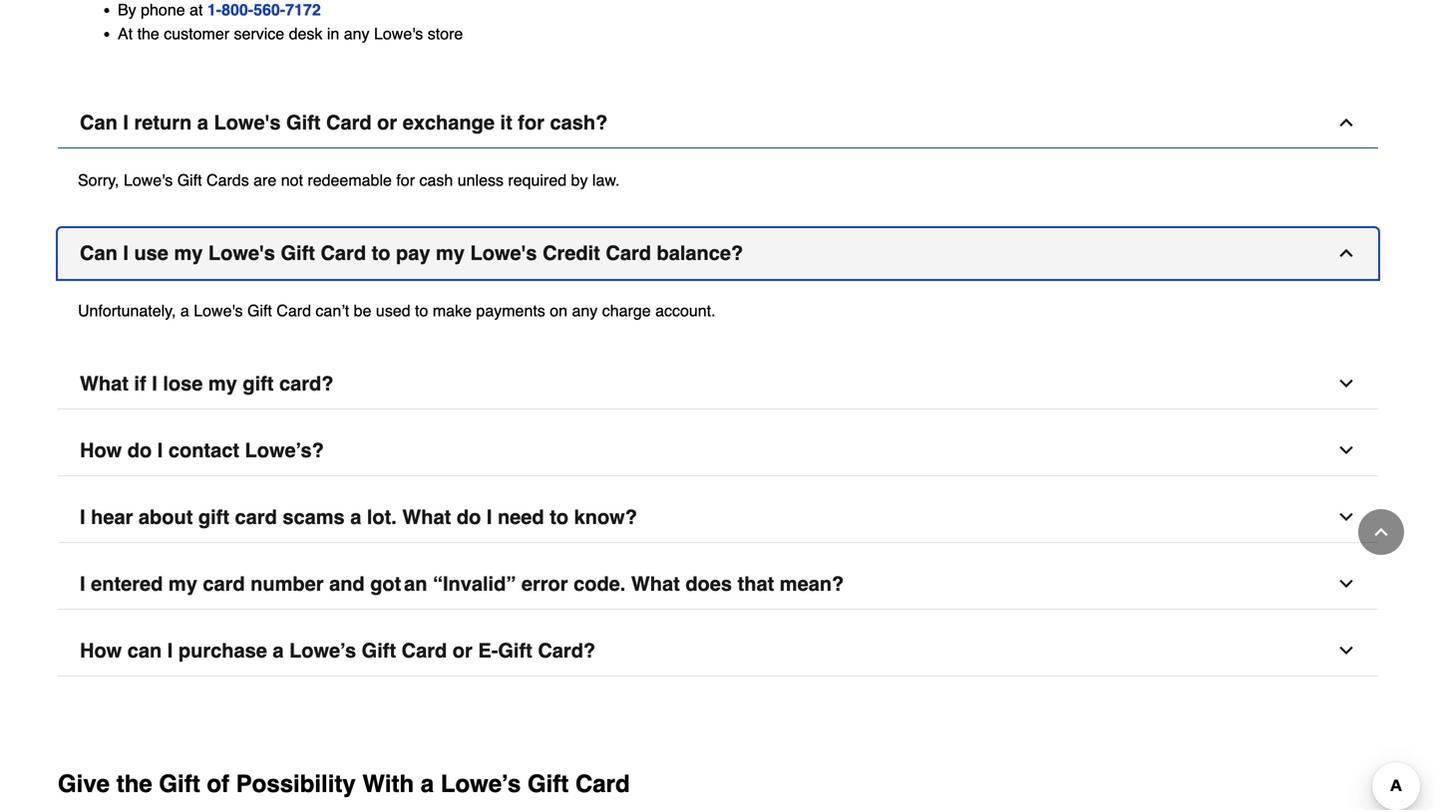 Task type: locate. For each thing, give the bounding box(es) containing it.
i inside button
[[123, 242, 129, 265]]

can inside button
[[80, 242, 117, 265]]

0 vertical spatial can
[[80, 111, 117, 134]]

how
[[80, 439, 122, 462], [80, 640, 122, 663]]

mean?
[[780, 573, 844, 596]]

1 horizontal spatial do
[[457, 506, 481, 529]]

1 horizontal spatial or
[[453, 640, 473, 663]]

1 vertical spatial any
[[572, 302, 598, 320]]

are
[[253, 171, 277, 189]]

hear
[[91, 506, 133, 529]]

2 chevron up image from the top
[[1337, 243, 1357, 263]]

1 vertical spatial what
[[402, 506, 451, 529]]

used
[[376, 302, 411, 320]]

a right with on the bottom left
[[421, 771, 434, 798]]

at
[[190, 0, 203, 19]]

560-
[[253, 0, 285, 19]]

i left contact on the left of the page
[[157, 439, 163, 462]]

0 vertical spatial lowe's
[[289, 640, 356, 663]]

what left does
[[631, 573, 680, 596]]

what if i lose my gift card?
[[80, 372, 334, 395]]

i hear about gift card scams a lot. what do i need to know? button
[[58, 493, 1378, 543]]

card left number
[[203, 573, 245, 596]]

0 horizontal spatial to
[[372, 242, 390, 265]]

how do i contact lowe's?
[[80, 439, 324, 462]]

redeemable
[[308, 171, 392, 189]]

1 horizontal spatial gift
[[243, 372, 274, 395]]

gift
[[243, 372, 274, 395], [198, 506, 229, 529]]

any right on
[[572, 302, 598, 320]]

0 vertical spatial do
[[127, 439, 152, 462]]

desk
[[289, 24, 323, 43]]

0 vertical spatial what
[[80, 372, 129, 395]]

what
[[80, 372, 129, 395], [402, 506, 451, 529], [631, 573, 680, 596]]

i right if
[[152, 372, 157, 395]]

1 vertical spatial or
[[453, 640, 473, 663]]

card inside the how can i purchase a lowe's gift card or e-gift card? button
[[402, 640, 447, 663]]

0 vertical spatial to
[[372, 242, 390, 265]]

1 can from the top
[[80, 111, 117, 134]]

chevron up image inside can i use my lowe's gift card to pay my lowe's credit card balance? button
[[1337, 243, 1357, 263]]

law.
[[592, 171, 620, 189]]

exchange
[[403, 111, 495, 134]]

a right unfortunately,
[[180, 302, 189, 320]]

card?
[[279, 372, 334, 395]]

to inside button
[[550, 506, 569, 529]]

lot.
[[367, 506, 397, 529]]

credit
[[543, 242, 600, 265]]

1 vertical spatial lowe's
[[441, 771, 521, 798]]

i entered my card number and got an "invalid" error code. what does that mean?
[[80, 573, 844, 596]]

1 vertical spatial to
[[415, 302, 428, 320]]

gift left card?
[[243, 372, 274, 395]]

1 vertical spatial can
[[80, 242, 117, 265]]

1 vertical spatial how
[[80, 640, 122, 663]]

chevron down image
[[1337, 374, 1357, 394], [1337, 441, 1357, 461], [1337, 574, 1357, 594], [1337, 641, 1357, 661]]

sorry,
[[78, 171, 119, 189]]

for
[[518, 111, 545, 134], [396, 171, 415, 189]]

what if i lose my gift card? button
[[58, 359, 1378, 410]]

0 vertical spatial any
[[344, 24, 370, 43]]

the right the give at the left of the page
[[116, 771, 152, 798]]

or
[[377, 111, 397, 134], [453, 640, 473, 663]]

scroll to top element
[[1358, 510, 1404, 556]]

chevron down image for got an
[[1337, 574, 1357, 594]]

can up sorry,
[[80, 111, 117, 134]]

my right use
[[174, 242, 203, 265]]

lowe's?
[[245, 439, 324, 462]]

800-
[[221, 0, 253, 19]]

1 horizontal spatial what
[[402, 506, 451, 529]]

contact
[[168, 439, 239, 462]]

0 vertical spatial for
[[518, 111, 545, 134]]

lowe's inside can i return a lowe's gift card or exchange it for cash? button
[[214, 111, 281, 134]]

the
[[137, 24, 159, 43], [116, 771, 152, 798]]

payments
[[476, 302, 545, 320]]

entered
[[91, 573, 163, 596]]

2 horizontal spatial to
[[550, 506, 569, 529]]

can inside button
[[80, 111, 117, 134]]

2 chevron down image from the top
[[1337, 441, 1357, 461]]

2 horizontal spatial what
[[631, 573, 680, 596]]

1 vertical spatial gift
[[198, 506, 229, 529]]

how do i contact lowe's? button
[[58, 426, 1378, 477]]

chevron down image inside i entered my card number and got an "invalid" error code. what does that mean? button
[[1337, 574, 1357, 594]]

gift
[[286, 111, 321, 134], [177, 171, 202, 189], [281, 242, 315, 265], [247, 302, 272, 320], [362, 640, 396, 663], [498, 640, 532, 663], [159, 771, 200, 798], [528, 771, 569, 798]]

scams
[[283, 506, 345, 529]]

what left if
[[80, 372, 129, 395]]

lowe's left store on the top of the page
[[374, 24, 423, 43]]

can
[[80, 111, 117, 134], [80, 242, 117, 265]]

chevron down image for gift
[[1337, 641, 1357, 661]]

any
[[344, 24, 370, 43], [572, 302, 598, 320]]

my right entered
[[168, 573, 197, 596]]

card left scams
[[235, 506, 277, 529]]

2 how from the top
[[80, 640, 122, 663]]

or left e-
[[453, 640, 473, 663]]

for left cash
[[396, 171, 415, 189]]

to left pay
[[372, 242, 390, 265]]

1 vertical spatial do
[[457, 506, 481, 529]]

0 horizontal spatial lowe's
[[289, 640, 356, 663]]

0 horizontal spatial or
[[377, 111, 397, 134]]

0 vertical spatial gift
[[243, 372, 274, 395]]

do left contact on the left of the page
[[127, 439, 152, 462]]

to right used
[[415, 302, 428, 320]]

it
[[500, 111, 512, 134]]

to right need
[[550, 506, 569, 529]]

1 vertical spatial for
[[396, 171, 415, 189]]

what inside i entered my card number and got an "invalid" error code. what does that mean? button
[[631, 573, 680, 596]]

be
[[354, 302, 372, 320]]

lowe's up what if i lose my gift card?
[[194, 302, 243, 320]]

number
[[251, 573, 324, 596]]

the inside by phone at 1-800-560-7172 at the customer service desk in any lowe's store
[[137, 24, 159, 43]]

the right the at
[[137, 24, 159, 43]]

lowe's up payments
[[470, 242, 537, 265]]

0 vertical spatial how
[[80, 439, 122, 462]]

i
[[123, 111, 129, 134], [123, 242, 129, 265], [152, 372, 157, 395], [157, 439, 163, 462], [80, 506, 85, 529], [487, 506, 492, 529], [80, 573, 85, 596], [167, 640, 173, 663]]

4 chevron down image from the top
[[1337, 641, 1357, 661]]

0 vertical spatial or
[[377, 111, 397, 134]]

0 vertical spatial the
[[137, 24, 159, 43]]

lowe's up are
[[214, 111, 281, 134]]

service
[[234, 24, 284, 43]]

chevron up image
[[1337, 113, 1357, 132], [1337, 243, 1357, 263]]

1 chevron up image from the top
[[1337, 113, 1357, 132]]

0 horizontal spatial any
[[344, 24, 370, 43]]

for right it
[[518, 111, 545, 134]]

to
[[372, 242, 390, 265], [415, 302, 428, 320], [550, 506, 569, 529]]

lowe's down and
[[289, 640, 356, 663]]

how left can
[[80, 640, 122, 663]]

cash
[[419, 171, 453, 189]]

give the gift of possibility with a lowe's gift card
[[58, 771, 630, 798]]

chevron down image inside the how can i purchase a lowe's gift card or e-gift card? button
[[1337, 641, 1357, 661]]

chevron up image inside can i return a lowe's gift card or exchange it for cash? button
[[1337, 113, 1357, 132]]

required
[[508, 171, 567, 189]]

1 chevron down image from the top
[[1337, 374, 1357, 394]]

lowe's
[[374, 24, 423, 43], [214, 111, 281, 134], [124, 171, 173, 189], [208, 242, 275, 265], [470, 242, 537, 265], [194, 302, 243, 320]]

card
[[326, 111, 372, 134], [321, 242, 366, 265], [606, 242, 651, 265], [277, 302, 311, 320], [402, 640, 447, 663], [575, 771, 630, 798]]

how can i purchase a lowe's gift card or e-gift card? button
[[58, 626, 1378, 677]]

0 vertical spatial chevron up image
[[1337, 113, 1357, 132]]

lowe's
[[289, 640, 356, 663], [441, 771, 521, 798]]

2 can from the top
[[80, 242, 117, 265]]

i left use
[[123, 242, 129, 265]]

lowe's right sorry,
[[124, 171, 173, 189]]

card inside can i return a lowe's gift card or exchange it for cash? button
[[326, 111, 372, 134]]

7172
[[285, 0, 321, 19]]

phone
[[141, 0, 185, 19]]

a
[[197, 111, 208, 134], [180, 302, 189, 320], [350, 506, 361, 529], [273, 640, 284, 663], [421, 771, 434, 798]]

chevron up image
[[1371, 523, 1391, 543]]

0 horizontal spatial do
[[127, 439, 152, 462]]

i left hear
[[80, 506, 85, 529]]

1-800-560-7172 link
[[207, 0, 321, 19]]

what right lot.
[[402, 506, 451, 529]]

make
[[433, 302, 472, 320]]

1 horizontal spatial for
[[518, 111, 545, 134]]

possibility
[[236, 771, 356, 798]]

1 how from the top
[[80, 439, 122, 462]]

by
[[118, 0, 136, 19]]

chevron down image inside how do i contact lowe's? button
[[1337, 441, 1357, 461]]

my right pay
[[436, 242, 465, 265]]

lowe's right with on the bottom left
[[441, 771, 521, 798]]

by phone at 1-800-560-7172 at the customer service desk in any lowe's store
[[118, 0, 463, 43]]

i hear about gift card scams a lot. what do i need to know?
[[80, 506, 637, 529]]

chevron down image inside what if i lose my gift card? button
[[1337, 374, 1357, 394]]

my
[[174, 242, 203, 265], [436, 242, 465, 265], [208, 372, 237, 395], [168, 573, 197, 596]]

2 vertical spatial what
[[631, 573, 680, 596]]

a right return
[[197, 111, 208, 134]]

how up hear
[[80, 439, 122, 462]]

card
[[235, 506, 277, 529], [203, 573, 245, 596]]

unfortunately, a lowe's gift card can't be used to make payments on any charge account.
[[78, 302, 716, 320]]

2 vertical spatial to
[[550, 506, 569, 529]]

3 chevron down image from the top
[[1337, 574, 1357, 594]]

lose
[[163, 372, 203, 395]]

1 vertical spatial chevron up image
[[1337, 243, 1357, 263]]

or left exchange in the top of the page
[[377, 111, 397, 134]]

gift right about
[[198, 506, 229, 529]]

0 horizontal spatial what
[[80, 372, 129, 395]]

any right in
[[344, 24, 370, 43]]

can left use
[[80, 242, 117, 265]]

do left need
[[457, 506, 481, 529]]

gift inside can i use my lowe's gift card to pay my lowe's credit card balance? button
[[281, 242, 315, 265]]

know?
[[574, 506, 637, 529]]

do
[[127, 439, 152, 462], [457, 506, 481, 529]]



Task type: describe. For each thing, give the bounding box(es) containing it.
return
[[134, 111, 192, 134]]

chevron down image
[[1337, 508, 1357, 527]]

how for how do i contact lowe's?
[[80, 439, 122, 462]]

1 horizontal spatial any
[[572, 302, 598, 320]]

1 horizontal spatial to
[[415, 302, 428, 320]]

store
[[428, 24, 463, 43]]

can for can i return a lowe's gift card or exchange it for cash?
[[80, 111, 117, 134]]

can for can i use my lowe's gift card to pay my lowe's credit card balance?
[[80, 242, 117, 265]]

can i use my lowe's gift card to pay my lowe's credit card balance? button
[[58, 228, 1378, 279]]

with
[[362, 771, 414, 798]]

to inside button
[[372, 242, 390, 265]]

0 horizontal spatial for
[[396, 171, 415, 189]]

can i use my lowe's gift card to pay my lowe's credit card balance?
[[80, 242, 743, 265]]

what inside what if i lose my gift card? button
[[80, 372, 129, 395]]

does
[[686, 573, 732, 596]]

can i return a lowe's gift card or exchange it for cash?
[[80, 111, 608, 134]]

balance?
[[657, 242, 743, 265]]

give
[[58, 771, 110, 798]]

on
[[550, 302, 568, 320]]

by
[[571, 171, 588, 189]]

not
[[281, 171, 303, 189]]

0 vertical spatial card
[[235, 506, 277, 529]]

error
[[522, 573, 568, 596]]

and
[[329, 573, 365, 596]]

1 vertical spatial the
[[116, 771, 152, 798]]

about
[[139, 506, 193, 529]]

chevron up image for can i use my lowe's gift card to pay my lowe's credit card balance?
[[1337, 243, 1357, 263]]

account.
[[655, 302, 716, 320]]

i left entered
[[80, 573, 85, 596]]

need
[[498, 506, 544, 529]]

that
[[738, 573, 774, 596]]

gift inside can i return a lowe's gift card or exchange it for cash? button
[[286, 111, 321, 134]]

code.
[[574, 573, 626, 596]]

i left need
[[487, 506, 492, 529]]

at
[[118, 24, 133, 43]]

charge
[[602, 302, 651, 320]]

purchase
[[178, 640, 267, 663]]

my right lose
[[208, 372, 237, 395]]

lowe's inside by phone at 1-800-560-7172 at the customer service desk in any lowe's store
[[374, 24, 423, 43]]

card?
[[538, 640, 596, 663]]

i right can
[[167, 640, 173, 663]]

e-
[[478, 640, 498, 663]]

unfortunately,
[[78, 302, 176, 320]]

1-
[[207, 0, 221, 19]]

a right purchase
[[273, 640, 284, 663]]

in
[[327, 24, 339, 43]]

or inside the how can i purchase a lowe's gift card or e-gift card? button
[[453, 640, 473, 663]]

or inside can i return a lowe's gift card or exchange it for cash? button
[[377, 111, 397, 134]]

lowe's inside button
[[289, 640, 356, 663]]

i entered my card number and got an "invalid" error code. what does that mean? button
[[58, 559, 1378, 610]]

can
[[127, 640, 162, 663]]

1 horizontal spatial lowe's
[[441, 771, 521, 798]]

1 vertical spatial card
[[203, 573, 245, 596]]

for inside button
[[518, 111, 545, 134]]

pay
[[396, 242, 430, 265]]

can't
[[316, 302, 349, 320]]

customer
[[164, 24, 229, 43]]

cards
[[206, 171, 249, 189]]

can i return a lowe's gift card or exchange it for cash? button
[[58, 98, 1378, 148]]

unless
[[458, 171, 504, 189]]

got an
[[370, 573, 427, 596]]

lowe's down cards in the top left of the page
[[208, 242, 275, 265]]

cash?
[[550, 111, 608, 134]]

any inside by phone at 1-800-560-7172 at the customer service desk in any lowe's store
[[344, 24, 370, 43]]

a left lot.
[[350, 506, 361, 529]]

i left return
[[123, 111, 129, 134]]

"invalid"
[[433, 573, 516, 596]]

chevron down image for card?
[[1337, 374, 1357, 394]]

sorry, lowe's gift cards are not redeemable for cash unless required by law.
[[78, 171, 620, 189]]

what inside i hear about gift card scams a lot. what do i need to know? button
[[402, 506, 451, 529]]

how can i purchase a lowe's gift card or e-gift card?
[[80, 640, 596, 663]]

if
[[134, 372, 146, 395]]

0 horizontal spatial gift
[[198, 506, 229, 529]]

chevron up image for can i return a lowe's gift card or exchange it for cash?
[[1337, 113, 1357, 132]]

use
[[134, 242, 168, 265]]

of
[[207, 771, 229, 798]]

how for how can i purchase a lowe's gift card or e-gift card?
[[80, 640, 122, 663]]



Task type: vqa. For each thing, say whether or not it's contained in the screenshot.
Sorry, Lowe's Gift Cards are not redeemable for cash unless required by law.
yes



